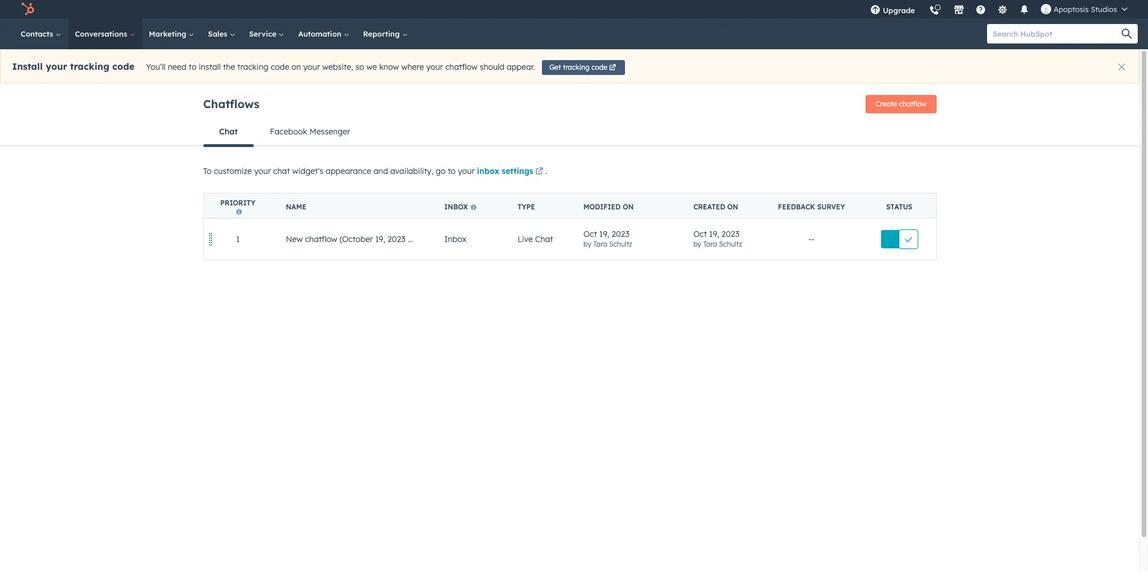 Task type: locate. For each thing, give the bounding box(es) containing it.
and
[[374, 166, 388, 176]]

2023 down modified on
[[612, 229, 630, 239]]

1 vertical spatial inbox
[[444, 234, 467, 245]]

by down modified
[[584, 240, 591, 249]]

chatflow right the create in the top right of the page
[[899, 100, 927, 108]]

1 oct 19, 2023 by tara schultz from the left
[[584, 229, 632, 249]]

apoptosis studios button
[[1034, 0, 1134, 18]]

to inside install your tracking code alert
[[189, 62, 197, 72]]

messenger
[[309, 127, 350, 137]]

schultz down created on at the top of page
[[719, 240, 742, 249]]

on for created on
[[727, 203, 738, 211]]

upgrade
[[883, 6, 915, 15]]

oct 19, 2023 by tara schultz down modified on
[[584, 229, 632, 249]]

-
[[808, 234, 812, 245], [812, 234, 815, 245]]

calling icon button
[[925, 1, 944, 18]]

menu
[[864, 0, 1134, 22]]

0 horizontal spatial schultz
[[609, 240, 632, 249]]

schultz
[[609, 240, 632, 249], [719, 240, 742, 249]]

0 horizontal spatial tara
[[593, 240, 607, 249]]

code
[[112, 61, 135, 72], [271, 62, 289, 72], [592, 63, 607, 72]]

.
[[545, 166, 547, 176]]

1 horizontal spatial on
[[727, 203, 738, 211]]

1 horizontal spatial 2023
[[612, 229, 630, 239]]

1 horizontal spatial chat
[[535, 234, 553, 245]]

2 by from the left
[[693, 240, 701, 249]]

2 horizontal spatial 2023
[[722, 229, 740, 239]]

tracking
[[70, 61, 109, 72], [237, 62, 268, 72], [563, 63, 590, 72]]

chat
[[219, 127, 238, 137], [535, 234, 553, 245]]

facebook messenger
[[270, 127, 350, 137]]

to right need
[[189, 62, 197, 72]]

inbox down go
[[444, 203, 468, 211]]

19,
[[599, 229, 609, 239], [709, 229, 719, 239], [375, 234, 385, 245]]

--
[[808, 234, 815, 245]]

install
[[12, 61, 43, 72]]

chatflows banner
[[203, 92, 936, 118]]

oct 19, 2023 by tara schultz
[[584, 229, 632, 249], [693, 229, 742, 249]]

chatflow inside install your tracking code alert
[[445, 62, 478, 72]]

your
[[46, 61, 67, 72], [303, 62, 320, 72], [426, 62, 443, 72], [254, 166, 271, 176], [458, 166, 475, 176]]

upgrade image
[[870, 5, 881, 15]]

1 horizontal spatial 19,
[[599, 229, 609, 239]]

1 horizontal spatial code
[[271, 62, 289, 72]]

on right modified
[[623, 203, 634, 211]]

inbox
[[444, 203, 468, 211], [444, 234, 467, 245]]

tracking right the the
[[237, 62, 268, 72]]

2 horizontal spatial code
[[592, 63, 607, 72]]

0 vertical spatial chatflow
[[445, 62, 478, 72]]

on
[[623, 203, 634, 211], [727, 203, 738, 211]]

19, right (october
[[375, 234, 385, 245]]

0 vertical spatial inbox
[[444, 203, 468, 211]]

0 horizontal spatial to
[[189, 62, 197, 72]]

marketing
[[149, 29, 189, 38]]

2 on from the left
[[727, 203, 738, 211]]

9:29
[[408, 234, 423, 245]]

name
[[286, 203, 306, 211]]

1 horizontal spatial chatflow
[[445, 62, 478, 72]]

oct
[[584, 229, 597, 239], [693, 229, 707, 239]]

created
[[693, 203, 725, 211]]

automation link
[[291, 18, 356, 49]]

get tracking code
[[549, 63, 607, 72]]

should
[[480, 62, 505, 72]]

chatflow left should
[[445, 62, 478, 72]]

sales link
[[201, 18, 242, 49]]

tracking down conversations
[[70, 61, 109, 72]]

2 oct from the left
[[693, 229, 707, 239]]

your right install
[[46, 61, 67, 72]]

inbox
[[477, 166, 499, 176]]

inbox right am)
[[444, 234, 467, 245]]

code left on
[[271, 62, 289, 72]]

0 horizontal spatial oct
[[584, 229, 597, 239]]

hubspot image
[[21, 2, 34, 16]]

tara
[[593, 240, 607, 249], [703, 240, 717, 249]]

know
[[379, 62, 399, 72]]

install your tracking code
[[12, 61, 135, 72]]

1 oct from the left
[[584, 229, 597, 239]]

feedback survey
[[778, 203, 845, 211]]

chatflow
[[445, 62, 478, 72], [899, 100, 927, 108], [305, 234, 337, 245]]

2 vertical spatial chatflow
[[305, 234, 337, 245]]

tara down modified
[[593, 240, 607, 249]]

get
[[549, 63, 561, 72]]

0 horizontal spatial 19,
[[375, 234, 385, 245]]

to right go
[[448, 166, 456, 176]]

facebook
[[270, 127, 307, 137]]

chatflow right new
[[305, 234, 337, 245]]

tracking right get
[[563, 63, 590, 72]]

1 vertical spatial chatflow
[[899, 100, 927, 108]]

the
[[223, 62, 235, 72]]

am)
[[425, 234, 440, 245]]

1 horizontal spatial oct 19, 2023 by tara schultz
[[693, 229, 742, 249]]

website,
[[322, 62, 353, 72]]

chat down chatflows
[[219, 127, 238, 137]]

2 link opens in a new window image from the top
[[535, 168, 543, 176]]

live chat
[[518, 234, 553, 245]]

navigation
[[203, 118, 936, 147]]

chat right live at the top
[[535, 234, 553, 245]]

your left inbox
[[458, 166, 475, 176]]

1 horizontal spatial oct
[[693, 229, 707, 239]]

2 horizontal spatial chatflow
[[899, 100, 927, 108]]

your right on
[[303, 62, 320, 72]]

type
[[518, 203, 535, 211]]

1 horizontal spatial by
[[693, 240, 701, 249]]

service link
[[242, 18, 291, 49]]

2023
[[612, 229, 630, 239], [722, 229, 740, 239], [388, 234, 405, 245]]

1 horizontal spatial tara
[[703, 240, 717, 249]]

reporting link
[[356, 18, 415, 49]]

oct down modified
[[584, 229, 597, 239]]

1 by from the left
[[584, 240, 591, 249]]

we
[[366, 62, 377, 72]]

1 horizontal spatial to
[[448, 166, 456, 176]]

live
[[518, 234, 533, 245]]

code left the you'll
[[112, 61, 135, 72]]

schultz down modified on
[[609, 240, 632, 249]]

oct 19, 2023 by tara schultz down created on at the top of page
[[693, 229, 742, 249]]

sales
[[208, 29, 230, 38]]

priority
[[220, 199, 255, 207]]

chatflows
[[203, 97, 260, 111]]

your left the chat
[[254, 166, 271, 176]]

create chatflow button
[[866, 95, 936, 113]]

modified
[[584, 203, 621, 211]]

menu containing apoptosis studios
[[864, 0, 1134, 22]]

tara down created
[[703, 240, 717, 249]]

0 horizontal spatial chat
[[219, 127, 238, 137]]

search image
[[1122, 29, 1132, 39]]

1 schultz from the left
[[609, 240, 632, 249]]

link opens in a new window image inside inbox settings link
[[535, 168, 543, 176]]

1 horizontal spatial schultz
[[719, 240, 742, 249]]

0 horizontal spatial on
[[623, 203, 634, 211]]

link opens in a new window image
[[535, 166, 543, 179], [535, 168, 543, 176]]

you'll need to install the tracking code on your website, so we know where your chatflow should appear.
[[146, 62, 535, 72]]

0 horizontal spatial code
[[112, 61, 135, 72]]

1 vertical spatial chat
[[535, 234, 553, 245]]

chatflow for create chatflow
[[899, 100, 927, 108]]

19, down modified
[[599, 229, 609, 239]]

2023 down created on at the top of page
[[722, 229, 740, 239]]

0 vertical spatial to
[[189, 62, 197, 72]]

0 horizontal spatial by
[[584, 240, 591, 249]]

1 on from the left
[[623, 203, 634, 211]]

to
[[189, 62, 197, 72], [448, 166, 456, 176]]

code right get
[[592, 63, 607, 72]]

chat button
[[203, 118, 254, 147]]

1 vertical spatial to
[[448, 166, 456, 176]]

19, down created on at the top of page
[[709, 229, 719, 239]]

chatflow inside button
[[899, 100, 927, 108]]

conversations link
[[68, 18, 142, 49]]

notifications button
[[1015, 0, 1034, 18]]

by
[[584, 240, 591, 249], [693, 240, 701, 249]]

oct down created
[[693, 229, 707, 239]]

settings
[[502, 166, 533, 176]]

by down created
[[693, 240, 701, 249]]

0 vertical spatial chat
[[219, 127, 238, 137]]

1 inbox from the top
[[444, 203, 468, 211]]

2023 left 9:29
[[388, 234, 405, 245]]

chat
[[273, 166, 290, 176]]

on for modified on
[[623, 203, 634, 211]]

0 horizontal spatial oct 19, 2023 by tara schultz
[[584, 229, 632, 249]]

0 horizontal spatial chatflow
[[305, 234, 337, 245]]

inbox settings link
[[477, 166, 545, 179]]

studios
[[1091, 5, 1117, 14]]

on right created
[[727, 203, 738, 211]]



Task type: describe. For each thing, give the bounding box(es) containing it.
2 tara from the left
[[703, 240, 717, 249]]

close image
[[1118, 64, 1125, 70]]

modified on
[[584, 203, 634, 211]]

contacts
[[21, 29, 55, 38]]

create chatflow
[[876, 100, 927, 108]]

navigation containing chat
[[203, 118, 936, 147]]

service
[[249, 29, 279, 38]]

new
[[286, 234, 303, 245]]

apoptosis studios
[[1054, 5, 1117, 14]]

marketplaces button
[[947, 0, 971, 18]]

install
[[199, 62, 221, 72]]

marketplaces image
[[954, 5, 964, 15]]

need
[[168, 62, 186, 72]]

widget's
[[292, 166, 323, 176]]

survey
[[817, 203, 845, 211]]

facebook messenger button
[[254, 118, 366, 146]]

you'll
[[146, 62, 166, 72]]

Search HubSpot search field
[[987, 24, 1128, 44]]

help button
[[971, 0, 991, 18]]

tara schultz image
[[1041, 4, 1051, 14]]

to
[[203, 166, 212, 176]]

install your tracking code alert
[[0, 49, 1140, 84]]

your right where
[[426, 62, 443, 72]]

search button
[[1116, 24, 1138, 44]]

created on
[[693, 203, 738, 211]]

conversations
[[75, 29, 129, 38]]

to customize your chat widget's appearance and availability, go to your
[[203, 166, 477, 176]]

contacts link
[[14, 18, 68, 49]]

reporting
[[363, 29, 402, 38]]

settings image
[[998, 5, 1008, 15]]

so
[[355, 62, 364, 72]]

availability,
[[390, 166, 433, 176]]

appearance
[[326, 166, 371, 176]]

inbox settings
[[477, 166, 533, 176]]

notifications image
[[1019, 5, 1030, 15]]

1
[[236, 234, 240, 245]]

code inside get tracking code link
[[592, 63, 607, 72]]

1 link opens in a new window image from the top
[[535, 166, 543, 179]]

get tracking code link
[[542, 60, 625, 75]]

status
[[886, 203, 912, 211]]

apoptosis
[[1054, 5, 1089, 14]]

1 horizontal spatial tracking
[[237, 62, 268, 72]]

calling icon image
[[929, 6, 940, 16]]

chat inside button
[[219, 127, 238, 137]]

2 schultz from the left
[[719, 240, 742, 249]]

(october
[[340, 234, 373, 245]]

feedback
[[778, 203, 815, 211]]

2 - from the left
[[812, 234, 815, 245]]

marketing link
[[142, 18, 201, 49]]

chatflow for new chatflow (october 19, 2023 9:29 am) inbox
[[305, 234, 337, 245]]

hubspot link
[[14, 2, 43, 16]]

2 oct 19, 2023 by tara schultz from the left
[[693, 229, 742, 249]]

2 horizontal spatial 19,
[[709, 229, 719, 239]]

on
[[292, 62, 301, 72]]

help image
[[976, 5, 986, 15]]

where
[[401, 62, 424, 72]]

2 horizontal spatial tracking
[[563, 63, 590, 72]]

0 horizontal spatial tracking
[[70, 61, 109, 72]]

appear.
[[507, 62, 535, 72]]

new chatflow (october 19, 2023 9:29 am) inbox
[[286, 234, 467, 245]]

1 - from the left
[[808, 234, 812, 245]]

go
[[436, 166, 446, 176]]

settings link
[[991, 0, 1015, 18]]

customize
[[214, 166, 252, 176]]

2 inbox from the top
[[444, 234, 467, 245]]

create
[[876, 100, 897, 108]]

automation
[[298, 29, 344, 38]]

0 horizontal spatial 2023
[[388, 234, 405, 245]]

1 tara from the left
[[593, 240, 607, 249]]



Task type: vqa. For each thing, say whether or not it's contained in the screenshot.
"and"
yes



